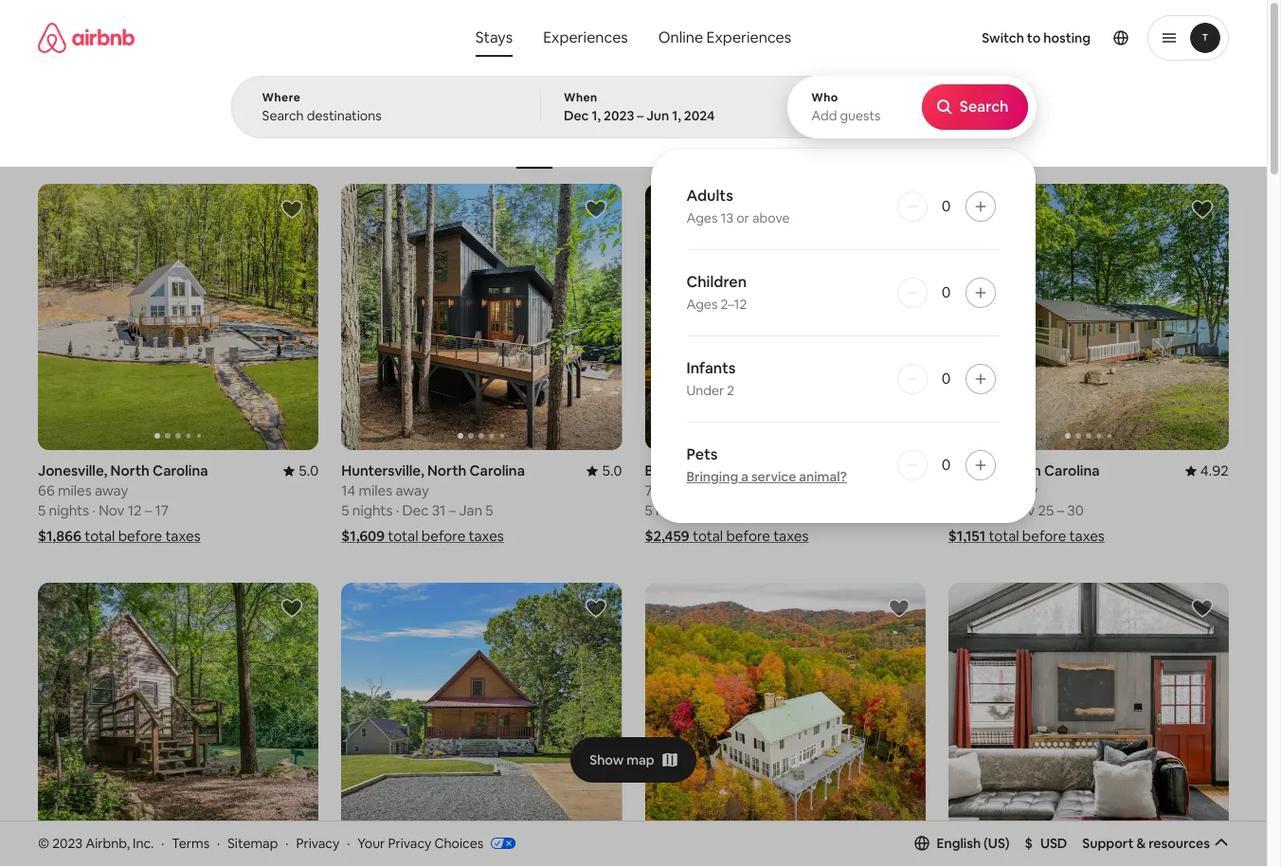 Task type: locate. For each thing, give the bounding box(es) containing it.
1 add to wishlist: huntersville, north carolina image from the top
[[584, 198, 607, 221]]

0 vertical spatial 2023
[[604, 107, 634, 124]]

3 carolina from the left
[[783, 462, 838, 480]]

1 horizontal spatial 5.0 out of 5 average rating image
[[587, 462, 622, 480]]

5 inside jonesville, north carolina 66 miles away 5 nights · nov 12 – 17 $1,866 total before taxes
[[38, 502, 46, 520]]

0 vertical spatial ages
[[687, 209, 718, 226]]

0
[[942, 196, 951, 216], [942, 282, 951, 302], [942, 369, 951, 389], [942, 455, 951, 475]]

mansions
[[703, 140, 753, 155]]

2 horizontal spatial nights
[[656, 502, 696, 520]]

2 add to wishlist: huntersville, north carolina image from the top
[[584, 597, 607, 620]]

5.0 left denver, on the right bottom of the page
[[905, 462, 926, 480]]

terms · sitemap · privacy ·
[[172, 835, 350, 852]]

3 5 from the left
[[485, 502, 493, 520]]

· left 12
[[92, 502, 96, 520]]

5.0 out of 5 average rating image
[[283, 462, 319, 480], [587, 462, 622, 480]]

north inside denver, north carolina 24 miles away nov 25 – 30 $1,151 total before taxes
[[1002, 462, 1041, 480]]

1 horizontal spatial privacy
[[388, 835, 432, 852]]

1 5.0 from the left
[[298, 462, 319, 480]]

show map
[[590, 751, 655, 768]]

before down a
[[726, 527, 770, 545]]

2 1, from the left
[[672, 107, 681, 124]]

– left "jun"
[[637, 107, 644, 124]]

total right $2,459
[[693, 527, 723, 545]]

miles down huntersville,
[[359, 482, 392, 500]]

– inside denver, north carolina 24 miles away nov 25 – 30 $1,151 total before taxes
[[1057, 502, 1064, 520]]

nights up $2,459
[[656, 502, 696, 520]]

0 horizontal spatial 1,
[[592, 107, 601, 124]]

1 vertical spatial dec
[[402, 502, 429, 520]]

miles inside huntersville, north carolina 14 miles away 5 nights · dec 31 – jan 5 $1,609 total before taxes
[[359, 482, 392, 500]]

1, down when
[[592, 107, 601, 124]]

– right 31
[[449, 502, 456, 520]]

taxes down service
[[773, 527, 809, 545]]

2 nights from the left
[[352, 502, 393, 520]]

before down 25
[[1022, 527, 1066, 545]]

carolina up 30
[[1044, 462, 1100, 480]]

total inside display total before taxes button
[[1076, 124, 1101, 139]]

2 miles from the left
[[359, 482, 392, 500]]

north inside jonesville, north carolina 66 miles away 5 nights · nov 12 – 17 $1,866 total before taxes
[[111, 462, 150, 480]]

sitemap
[[228, 835, 278, 852]]

away inside jonesville, north carolina 66 miles away 5 nights · nov 12 – 17 $1,866 total before taxes
[[95, 482, 128, 500]]

your
[[358, 835, 385, 852]]

total right $1,609
[[388, 527, 418, 545]]

3 nights from the left
[[656, 502, 696, 520]]

nights up $1,609
[[352, 502, 393, 520]]

0 horizontal spatial 5.0
[[298, 462, 319, 480]]

total inside blowing rock, north carolina 78 miles away 5 nights $2,459 total before taxes
[[693, 527, 723, 545]]

&
[[1137, 835, 1146, 852]]

miles inside denver, north carolina 24 miles away nov 25 – 30 $1,151 total before taxes
[[968, 482, 1001, 500]]

1 nights from the left
[[49, 502, 89, 520]]

before down 31
[[422, 527, 466, 545]]

carolina right a
[[783, 462, 838, 480]]

1 vertical spatial add to wishlist: huntersville, north carolina image
[[584, 597, 607, 620]]

ages inside children ages 2–12
[[687, 296, 718, 313]]

1 5.0 out of 5 average rating image from the left
[[283, 462, 319, 480]]

0 horizontal spatial dec
[[402, 502, 429, 520]]

miles down jonesville, at bottom
[[58, 482, 92, 500]]

(us)
[[984, 835, 1010, 852]]

away up 12
[[95, 482, 128, 500]]

0 horizontal spatial nights
[[49, 502, 89, 520]]

4 away from the left
[[1004, 482, 1038, 500]]

2023 inside the when dec 1, 2023 – jun 1, 2024
[[604, 107, 634, 124]]

carolina up the jan
[[470, 462, 525, 480]]

2023 up amazing
[[604, 107, 634, 124]]

4.92 out of 5 average rating image
[[1185, 462, 1229, 480]]

dec
[[564, 107, 589, 124], [402, 502, 429, 520]]

None search field
[[231, 0, 1111, 523]]

2023 right ©
[[52, 835, 83, 852]]

before inside jonesville, north carolina 66 miles away 5 nights · nov 12 – 17 $1,866 total before taxes
[[118, 527, 162, 545]]

north for 24 miles away
[[1002, 462, 1041, 480]]

nights up $1,866
[[49, 502, 89, 520]]

3 5.0 from the left
[[905, 462, 926, 480]]

· left privacy link
[[285, 835, 289, 852]]

0 horizontal spatial experiences
[[543, 27, 628, 47]]

5
[[38, 502, 46, 520], [341, 502, 349, 520], [485, 502, 493, 520], [645, 502, 653, 520]]

0 vertical spatial add to wishlist: huntersville, north carolina image
[[584, 198, 607, 221]]

north for 14 miles away
[[427, 462, 467, 480]]

support & resources button
[[1083, 835, 1229, 852]]

before inside huntersville, north carolina 14 miles away 5 nights · dec 31 – jan 5 $1,609 total before taxes
[[422, 527, 466, 545]]

carolina
[[153, 462, 208, 480], [470, 462, 525, 480], [783, 462, 838, 480], [1044, 462, 1100, 480]]

taxes left 'display total before taxes' switch
[[1142, 124, 1171, 139]]

1, right "jun"
[[672, 107, 681, 124]]

nights for 66
[[49, 502, 89, 520]]

5.0 for jonesville, north carolina 66 miles away 5 nights · nov 12 – 17 $1,866 total before taxes
[[298, 462, 319, 480]]

2 ages from the top
[[687, 296, 718, 313]]

4 north from the left
[[1002, 462, 1041, 480]]

away
[[95, 482, 128, 500], [396, 482, 429, 500], [701, 482, 734, 500], [1004, 482, 1038, 500]]

0 for infants
[[942, 369, 951, 389]]

1 vertical spatial 2023
[[52, 835, 83, 852]]

terms
[[172, 835, 210, 852]]

ages down children
[[687, 296, 718, 313]]

4.86 out of 5 average rating image
[[882, 861, 926, 866]]

taxes inside blowing rock, north carolina 78 miles away 5 nights $2,459 total before taxes
[[773, 527, 809, 545]]

5 down 66
[[38, 502, 46, 520]]

when
[[564, 90, 598, 105]]

miles down the blowing
[[664, 482, 698, 500]]

total right $1,866
[[85, 527, 115, 545]]

total
[[1076, 124, 1101, 139], [85, 527, 115, 545], [388, 527, 418, 545], [693, 527, 723, 545], [989, 527, 1019, 545]]

before right display
[[1104, 124, 1140, 139]]

5.0 for blowing rock, north carolina 78 miles away 5 nights $2,459 total before taxes
[[905, 462, 926, 480]]

4 carolina from the left
[[1044, 462, 1100, 480]]

1 horizontal spatial 5.0
[[602, 462, 622, 480]]

add to wishlist: huntersville, north carolina image
[[584, 198, 607, 221], [584, 597, 607, 620]]

add to wishlist: blowing rock, north carolina image
[[888, 198, 910, 221]]

2 0 from the top
[[942, 282, 951, 302]]

5 down the 14
[[341, 502, 349, 520]]

online experiences
[[658, 27, 791, 47]]

bringing a service animal? button
[[687, 468, 847, 485]]

away for denver,
[[1004, 482, 1038, 500]]

2 experiences from the left
[[707, 27, 791, 47]]

5 down 78
[[645, 502, 653, 520]]

1 5 from the left
[[38, 502, 46, 520]]

dec down when
[[564, 107, 589, 124]]

nov left 25
[[1009, 502, 1035, 520]]

nights
[[49, 502, 89, 520], [352, 502, 393, 520], [656, 502, 696, 520]]

1 horizontal spatial 1,
[[672, 107, 681, 124]]

total right "$1,151"
[[989, 527, 1019, 545]]

carolina inside huntersville, north carolina 14 miles away 5 nights · dec 31 – jan 5 $1,609 total before taxes
[[470, 462, 525, 480]]

5.0 for huntersville, north carolina 14 miles away 5 nights · dec 31 – jan 5 $1,609 total before taxes
[[602, 462, 622, 480]]

blowing
[[645, 462, 698, 480]]

experiences inside online experiences "link"
[[707, 27, 791, 47]]

carolina up the 17 at the bottom left of page
[[153, 462, 208, 480]]

before
[[1104, 124, 1140, 139], [118, 527, 162, 545], [422, 527, 466, 545], [726, 527, 770, 545], [1022, 527, 1066, 545]]

taxes down the jan
[[469, 527, 504, 545]]

taxes down the 17 at the bottom left of page
[[165, 527, 201, 545]]

north
[[111, 462, 150, 480], [427, 462, 467, 480], [741, 462, 780, 480], [1002, 462, 1041, 480]]

2 horizontal spatial 5.0
[[905, 462, 926, 480]]

before inside button
[[1104, 124, 1140, 139]]

1 nov from the left
[[99, 502, 125, 520]]

before down 12
[[118, 527, 162, 545]]

display total before taxes button
[[1018, 109, 1229, 154]]

25
[[1038, 502, 1054, 520]]

2 5 from the left
[[341, 502, 349, 520]]

1 horizontal spatial dec
[[564, 107, 589, 124]]

taxes down 30
[[1070, 527, 1105, 545]]

4 0 from the top
[[942, 455, 951, 475]]

· right terms link
[[217, 835, 220, 852]]

5.0 out of 5 average rating image left huntersville,
[[283, 462, 319, 480]]

4 miles from the left
[[968, 482, 1001, 500]]

1 away from the left
[[95, 482, 128, 500]]

2 north from the left
[[427, 462, 467, 480]]

ages inside 'adults ages 13 or above'
[[687, 209, 718, 226]]

78
[[645, 482, 661, 500]]

1 ages from the top
[[687, 209, 718, 226]]

miles inside jonesville, north carolina 66 miles away 5 nights · nov 12 – 17 $1,866 total before taxes
[[58, 482, 92, 500]]

privacy right your
[[388, 835, 432, 852]]

1 horizontal spatial nov
[[1009, 502, 1035, 520]]

add to wishlist: boone, north carolina image
[[1191, 597, 1214, 620]]

english (us)
[[937, 835, 1010, 852]]

– left the 17 at the bottom left of page
[[145, 502, 152, 520]]

2 nov from the left
[[1009, 502, 1035, 520]]

away right 24
[[1004, 482, 1038, 500]]

5.0 left the blowing
[[602, 462, 622, 480]]

· left your
[[347, 835, 350, 852]]

2 carolina from the left
[[470, 462, 525, 480]]

amazing views
[[591, 140, 672, 155]]

0 vertical spatial dec
[[564, 107, 589, 124]]

2
[[727, 382, 735, 399]]

before inside denver, north carolina 24 miles away nov 25 – 30 $1,151 total before taxes
[[1022, 527, 1066, 545]]

miles for 24
[[968, 482, 1001, 500]]

privacy link
[[296, 835, 340, 852]]

1 carolina from the left
[[153, 462, 208, 480]]

nov left 12
[[99, 502, 125, 520]]

dec left 31
[[402, 502, 429, 520]]

– right 25
[[1057, 502, 1064, 520]]

total right display
[[1076, 124, 1101, 139]]

3 0 from the top
[[942, 369, 951, 389]]

1 horizontal spatial experiences
[[707, 27, 791, 47]]

0 horizontal spatial nov
[[99, 502, 125, 520]]

carolina inside denver, north carolina 24 miles away nov 25 – 30 $1,151 total before taxes
[[1044, 462, 1100, 480]]

–
[[637, 107, 644, 124], [145, 502, 152, 520], [449, 502, 456, 520], [1057, 502, 1064, 520]]

3 away from the left
[[701, 482, 734, 500]]

1 horizontal spatial nights
[[352, 502, 393, 520]]

5.0
[[298, 462, 319, 480], [602, 462, 622, 480], [905, 462, 926, 480]]

2024
[[684, 107, 715, 124]]

– inside jonesville, north carolina 66 miles away 5 nights · nov 12 – 17 $1,866 total before taxes
[[145, 502, 152, 520]]

0 horizontal spatial 5.0 out of 5 average rating image
[[283, 462, 319, 480]]

away inside blowing rock, north carolina 78 miles away 5 nights $2,459 total before taxes
[[701, 482, 734, 500]]

away down rock,
[[701, 482, 734, 500]]

5.0 left huntersville,
[[298, 462, 319, 480]]

denver,
[[948, 462, 999, 480]]

north inside huntersville, north carolina 14 miles away 5 nights · dec 31 – jan 5 $1,609 total before taxes
[[427, 462, 467, 480]]

5.0 out of 5 average rating image for huntersville, north carolina 14 miles away 5 nights · dec 31 – jan 5 $1,609 total before taxes
[[587, 462, 622, 480]]

before inside blowing rock, north carolina 78 miles away 5 nights $2,459 total before taxes
[[726, 527, 770, 545]]

privacy
[[296, 835, 340, 852], [388, 835, 432, 852]]

choices
[[434, 835, 483, 852]]

0 horizontal spatial 2023
[[52, 835, 83, 852]]

Where field
[[262, 107, 510, 124]]

2023
[[604, 107, 634, 124], [52, 835, 83, 852]]

1 north from the left
[[111, 462, 150, 480]]

2 away from the left
[[396, 482, 429, 500]]

your privacy choices link
[[358, 835, 516, 853]]

5 right the jan
[[485, 502, 493, 520]]

domes
[[793, 140, 831, 155]]

nights inside jonesville, north carolina 66 miles away 5 nights · nov 12 – 17 $1,866 total before taxes
[[49, 502, 89, 520]]

2 5.0 from the left
[[602, 462, 622, 480]]

ages down adults
[[687, 209, 718, 226]]

2 5.0 out of 5 average rating image from the left
[[587, 462, 622, 480]]

· left 31
[[396, 502, 399, 520]]

1 experiences from the left
[[543, 27, 628, 47]]

1,
[[592, 107, 601, 124], [672, 107, 681, 124]]

3 north from the left
[[741, 462, 780, 480]]

1 1, from the left
[[592, 107, 601, 124]]

·
[[92, 502, 96, 520], [396, 502, 399, 520], [161, 835, 164, 852], [217, 835, 220, 852], [285, 835, 289, 852], [347, 835, 350, 852]]

5.0 out of 5 average rating image left the blowing
[[587, 462, 622, 480]]

infants under 2
[[687, 358, 736, 399]]

1 0 from the top
[[942, 196, 951, 216]]

66
[[38, 482, 55, 500]]

map
[[627, 751, 655, 768]]

1 miles from the left
[[58, 482, 92, 500]]

1 horizontal spatial 2023
[[604, 107, 634, 124]]

infants
[[687, 358, 736, 378]]

0 horizontal spatial privacy
[[296, 835, 340, 852]]

stays tab panel
[[231, 76, 1111, 523]]

group
[[38, 95, 929, 169], [38, 184, 319, 451], [341, 184, 622, 451], [645, 184, 926, 451], [948, 184, 1229, 451], [38, 583, 319, 850], [341, 583, 622, 850], [645, 583, 926, 850], [948, 583, 1229, 850]]

away down huntersville,
[[396, 482, 429, 500]]

experiences right online
[[707, 27, 791, 47]]

experiences up when
[[543, 27, 628, 47]]

away inside huntersville, north carolina 14 miles away 5 nights · dec 31 – jan 5 $1,609 total before taxes
[[396, 482, 429, 500]]

taxes
[[1142, 124, 1171, 139], [165, 527, 201, 545], [469, 527, 504, 545], [773, 527, 809, 545], [1070, 527, 1105, 545]]

rock,
[[701, 462, 738, 480]]

nights inside huntersville, north carolina 14 miles away 5 nights · dec 31 – jan 5 $1,609 total before taxes
[[352, 502, 393, 520]]

dec inside huntersville, north carolina 14 miles away 5 nights · dec 31 – jan 5 $1,609 total before taxes
[[402, 502, 429, 520]]

north inside blowing rock, north carolina 78 miles away 5 nights $2,459 total before taxes
[[741, 462, 780, 480]]

nov
[[99, 502, 125, 520], [1009, 502, 1035, 520]]

$2,459
[[645, 527, 690, 545]]

1 vertical spatial ages
[[687, 296, 718, 313]]

3 miles from the left
[[664, 482, 698, 500]]

display
[[1035, 124, 1073, 139]]

privacy left your
[[296, 835, 340, 852]]

$
[[1025, 835, 1033, 852]]

carolina for jonesville, north carolina 66 miles away 5 nights · nov 12 – 17 $1,866 total before taxes
[[153, 462, 208, 480]]

carolina inside jonesville, north carolina 66 miles away 5 nights · nov 12 – 17 $1,866 total before taxes
[[153, 462, 208, 480]]

switch
[[982, 29, 1024, 46]]

away inside denver, north carolina 24 miles away nov 25 – 30 $1,151 total before taxes
[[1004, 482, 1038, 500]]

miles down denver, on the right bottom of the page
[[968, 482, 1001, 500]]

4 5 from the left
[[645, 502, 653, 520]]

miles
[[58, 482, 92, 500], [359, 482, 392, 500], [664, 482, 698, 500], [968, 482, 1001, 500]]



Task type: describe. For each thing, give the bounding box(es) containing it.
carolina for denver, north carolina 24 miles away nov 25 – 30 $1,151 total before taxes
[[1044, 462, 1100, 480]]

pets bringing a service animal?
[[687, 444, 847, 485]]

ages for children
[[687, 296, 718, 313]]

above
[[752, 209, 790, 226]]

to
[[1027, 29, 1041, 46]]

jonesville, north carolina 66 miles away 5 nights · nov 12 – 17 $1,866 total before taxes
[[38, 462, 208, 545]]

adults ages 13 or above
[[687, 186, 790, 226]]

nights for 14
[[352, 502, 393, 520]]

views
[[641, 140, 672, 155]]

13
[[721, 209, 734, 226]]

display total before taxes
[[1035, 124, 1171, 139]]

profile element
[[823, 0, 1229, 76]]

children
[[687, 272, 747, 292]]

2–12
[[721, 296, 747, 313]]

add to wishlist: denver, north carolina image
[[1191, 198, 1214, 221]]

jonesville,
[[38, 462, 108, 480]]

carolina for huntersville, north carolina 14 miles away 5 nights · dec 31 – jan 5 $1,609 total before taxes
[[470, 462, 525, 480]]

experiences button
[[528, 19, 643, 57]]

total inside denver, north carolina 24 miles away nov 25 – 30 $1,151 total before taxes
[[989, 527, 1019, 545]]

stays
[[476, 27, 513, 47]]

4.92
[[1200, 462, 1229, 480]]

terms link
[[172, 835, 210, 852]]

© 2023 airbnb, inc. ·
[[38, 835, 164, 852]]

where
[[262, 90, 301, 105]]

airbnb,
[[86, 835, 130, 852]]

– inside the when dec 1, 2023 – jun 1, 2024
[[637, 107, 644, 124]]

your privacy choices
[[358, 835, 483, 852]]

miles for 66
[[58, 482, 92, 500]]

ages for adults
[[687, 209, 718, 226]]

dec inside the when dec 1, 2023 – jun 1, 2024
[[564, 107, 589, 124]]

huntersville, north carolina 14 miles away 5 nights · dec 31 – jan 5 $1,609 total before taxes
[[341, 462, 525, 545]]

taxes inside jonesville, north carolina 66 miles away 5 nights · nov 12 – 17 $1,866 total before taxes
[[165, 527, 201, 545]]

2 privacy from the left
[[388, 835, 432, 852]]

miles for 14
[[359, 482, 392, 500]]

what can we help you find? tab list
[[460, 19, 643, 57]]

under
[[687, 382, 724, 399]]

1 privacy from the left
[[296, 835, 340, 852]]

show map button
[[571, 737, 696, 782]]

taxes inside huntersville, north carolina 14 miles away 5 nights · dec 31 – jan 5 $1,609 total before taxes
[[469, 527, 504, 545]]

away for jonesville,
[[95, 482, 128, 500]]

©
[[38, 835, 49, 852]]

total inside jonesville, north carolina 66 miles away 5 nights · nov 12 – 17 $1,866 total before taxes
[[85, 527, 115, 545]]

add to wishlist: gold hill, north carolina image
[[281, 597, 303, 620]]

jan
[[459, 502, 482, 520]]

· inside huntersville, north carolina 14 miles away 5 nights · dec 31 – jan 5 $1,609 total before taxes
[[396, 502, 399, 520]]

display total before taxes switch
[[1179, 120, 1213, 143]]

support & resources
[[1083, 835, 1210, 852]]

who add guests
[[811, 90, 881, 124]]

huntersville,
[[341, 462, 424, 480]]

0 for pets
[[942, 455, 951, 475]]

taxes inside denver, north carolina 24 miles away nov 25 – 30 $1,151 total before taxes
[[1070, 527, 1105, 545]]

miles inside blowing rock, north carolina 78 miles away 5 nights $2,459 total before taxes
[[664, 482, 698, 500]]

north for 66 miles away
[[111, 462, 150, 480]]

taxes inside button
[[1142, 124, 1171, 139]]

jun
[[647, 107, 669, 124]]

31
[[432, 502, 446, 520]]

adults
[[687, 186, 733, 206]]

or
[[737, 209, 749, 226]]

when dec 1, 2023 – jun 1, 2024
[[564, 90, 715, 124]]

amazing
[[591, 140, 639, 155]]

0 for children
[[942, 282, 951, 302]]

support
[[1083, 835, 1134, 852]]

who
[[811, 90, 838, 105]]

a
[[741, 468, 749, 485]]

switch to hosting link
[[971, 18, 1102, 58]]

5.0 out of 5 average rating image
[[890, 462, 926, 480]]

online experiences link
[[643, 19, 807, 57]]

children ages 2–12
[[687, 272, 747, 313]]

stays button
[[460, 19, 528, 57]]

carolina inside blowing rock, north carolina 78 miles away 5 nights $2,459 total before taxes
[[783, 462, 838, 480]]

· right inc.
[[161, 835, 164, 852]]

experiences inside experiences button
[[543, 27, 628, 47]]

nov inside jonesville, north carolina 66 miles away 5 nights · nov 12 – 17 $1,866 total before taxes
[[99, 502, 125, 520]]

blowing rock, north carolina 78 miles away 5 nights $2,459 total before taxes
[[645, 462, 838, 545]]

english (us) button
[[914, 835, 1010, 852]]

inc.
[[133, 835, 154, 852]]

24
[[948, 482, 964, 500]]

30
[[1067, 502, 1084, 520]]

group containing amazing views
[[38, 95, 929, 169]]

$1,866
[[38, 527, 81, 545]]

denver, north carolina 24 miles away nov 25 – 30 $1,151 total before taxes
[[948, 462, 1105, 545]]

away for huntersville,
[[396, 482, 429, 500]]

– inside huntersville, north carolina 14 miles away 5 nights · dec 31 – jan 5 $1,609 total before taxes
[[449, 502, 456, 520]]

online
[[658, 27, 703, 47]]

usd
[[1040, 835, 1067, 852]]

nights inside blowing rock, north carolina 78 miles away 5 nights $2,459 total before taxes
[[656, 502, 696, 520]]

guests
[[840, 107, 881, 124]]

resources
[[1149, 835, 1210, 852]]

$1,609
[[341, 527, 385, 545]]

0 for adults
[[942, 196, 951, 216]]

sitemap link
[[228, 835, 278, 852]]

english
[[937, 835, 981, 852]]

17
[[155, 502, 169, 520]]

add to wishlist: jonesville, north carolina image
[[281, 198, 303, 221]]

$1,151
[[948, 527, 986, 545]]

total inside huntersville, north carolina 14 miles away 5 nights · dec 31 – jan 5 $1,609 total before taxes
[[388, 527, 418, 545]]

add
[[811, 107, 837, 124]]

hosting
[[1044, 29, 1091, 46]]

pets
[[687, 444, 718, 464]]

14
[[341, 482, 356, 500]]

service
[[751, 468, 796, 485]]

$ usd
[[1025, 835, 1067, 852]]

· inside jonesville, north carolina 66 miles away 5 nights · nov 12 – 17 $1,866 total before taxes
[[92, 502, 96, 520]]

none search field containing stays
[[231, 0, 1111, 523]]

5 inside blowing rock, north carolina 78 miles away 5 nights $2,459 total before taxes
[[645, 502, 653, 520]]

nov inside denver, north carolina 24 miles away nov 25 – 30 $1,151 total before taxes
[[1009, 502, 1035, 520]]

show
[[590, 751, 624, 768]]

12
[[128, 502, 142, 520]]

add to wishlist: boone, north carolina image
[[888, 597, 910, 620]]

5.0 out of 5 average rating image for jonesville, north carolina 66 miles away 5 nights · nov 12 – 17 $1,866 total before taxes
[[283, 462, 319, 480]]

switch to hosting
[[982, 29, 1091, 46]]

bringing
[[687, 468, 738, 485]]

animal?
[[799, 468, 847, 485]]

beachfront
[[869, 140, 929, 155]]



Task type: vqa. For each thing, say whether or not it's contained in the screenshot.
the rightmost be
no



